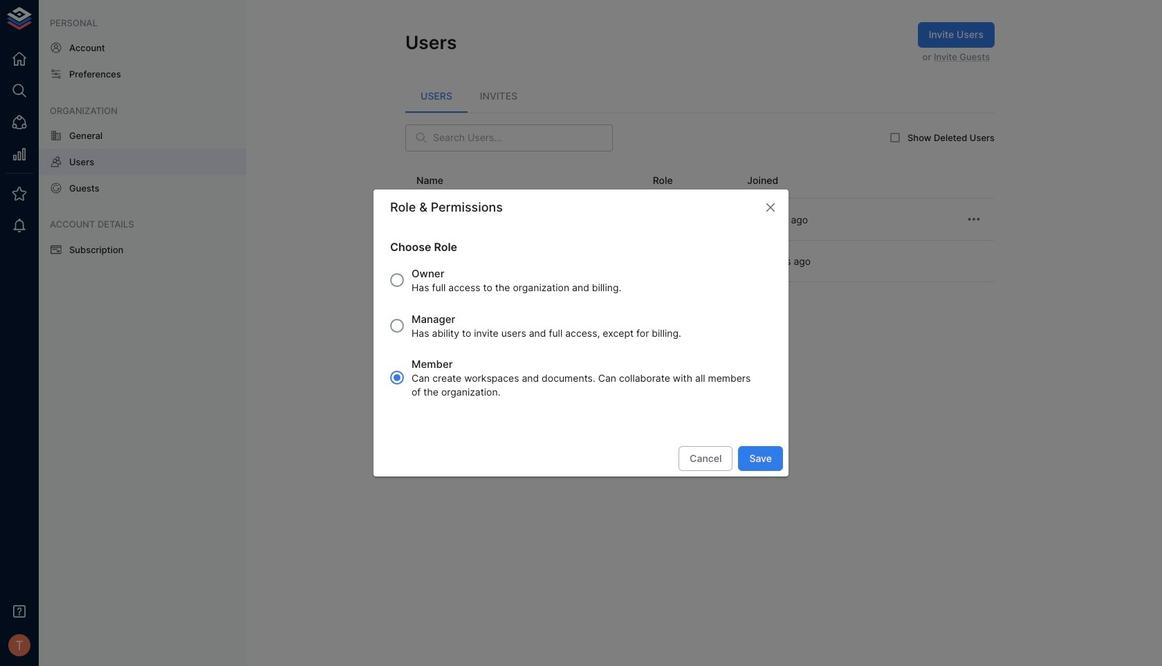 Task type: locate. For each thing, give the bounding box(es) containing it.
Search Users... text field
[[433, 124, 613, 151]]

dialog
[[374, 190, 789, 477]]

tab list
[[405, 79, 995, 113]]

option group
[[383, 266, 772, 415]]



Task type: vqa. For each thing, say whether or not it's contained in the screenshot.
REMOVE FAVORITE Image
no



